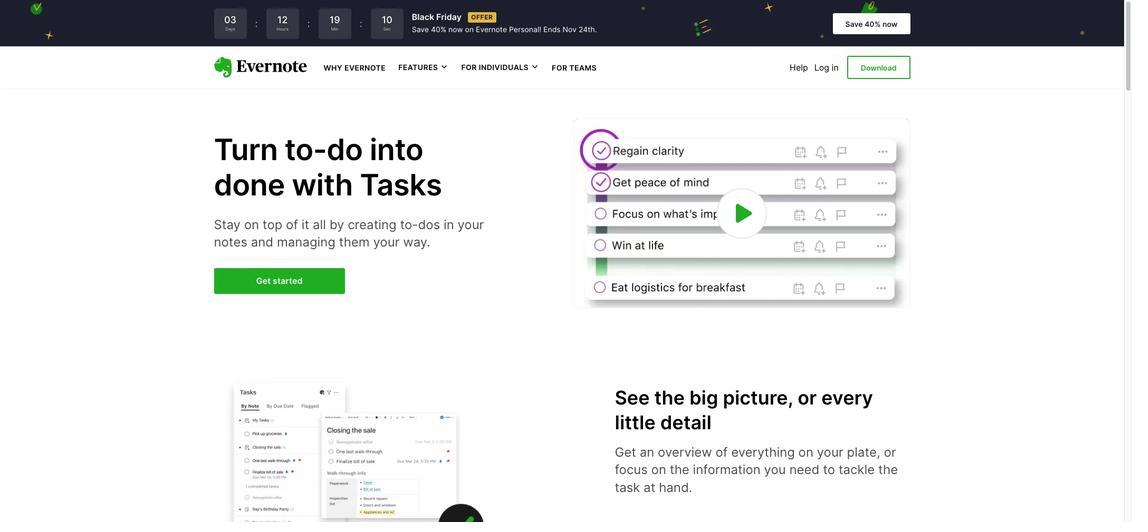 Task type: locate. For each thing, give the bounding box(es) containing it.
40%
[[865, 19, 881, 28], [431, 25, 446, 34]]

1 vertical spatial get
[[615, 445, 636, 460]]

0 horizontal spatial get
[[256, 276, 271, 286]]

top
[[263, 217, 282, 232]]

now
[[883, 19, 898, 28], [448, 25, 463, 34]]

0 horizontal spatial now
[[448, 25, 463, 34]]

focus
[[615, 463, 648, 478]]

now for save 40% now
[[883, 19, 898, 28]]

save 40% now
[[845, 19, 898, 28]]

black
[[412, 12, 434, 22]]

0 vertical spatial your
[[458, 217, 484, 232]]

0 horizontal spatial of
[[286, 217, 298, 232]]

1 horizontal spatial save
[[845, 19, 863, 28]]

tackle
[[839, 463, 875, 478]]

1 vertical spatial or
[[884, 445, 896, 460]]

19 min
[[330, 14, 340, 32]]

all
[[313, 217, 326, 232]]

on
[[465, 25, 474, 34], [244, 217, 259, 232], [799, 445, 813, 460], [651, 463, 666, 478]]

0 horizontal spatial :
[[255, 18, 258, 29]]

log
[[814, 62, 829, 73]]

in right dos
[[444, 217, 454, 232]]

or left every
[[798, 387, 817, 410]]

0 horizontal spatial in
[[444, 217, 454, 232]]

evernote down offer
[[476, 25, 507, 34]]

2 vertical spatial your
[[817, 445, 843, 460]]

24th.
[[579, 25, 597, 34]]

0 horizontal spatial 40%
[[431, 25, 446, 34]]

now up download link on the right of the page
[[883, 19, 898, 28]]

your right dos
[[458, 217, 484, 232]]

evernote right why on the top left
[[345, 63, 386, 72]]

or right the plate,
[[884, 445, 896, 460]]

for left teams
[[552, 63, 567, 72]]

or
[[798, 387, 817, 410], [884, 445, 896, 460]]

everything
[[731, 445, 795, 460]]

or inside see the big picture, or every little detail
[[798, 387, 817, 410]]

log in
[[814, 62, 839, 73]]

or inside get an overview of everything on your plate, or focus on the information you need to tackle the task at hand.
[[884, 445, 896, 460]]

1 horizontal spatial of
[[716, 445, 728, 460]]

on up need
[[799, 445, 813, 460]]

for left individuals
[[461, 63, 477, 72]]

0 vertical spatial evernote
[[476, 25, 507, 34]]

for teams link
[[552, 62, 597, 73]]

why evernote
[[324, 63, 386, 72]]

stay
[[214, 217, 241, 232]]

for
[[461, 63, 477, 72], [552, 63, 567, 72]]

of for do
[[286, 217, 298, 232]]

of inside the stay on top of it all by creating to-dos in your notes and managing them your way.
[[286, 217, 298, 232]]

in
[[832, 62, 839, 73], [444, 217, 454, 232]]

started
[[273, 276, 303, 286]]

for inside button
[[461, 63, 477, 72]]

get started
[[256, 276, 303, 286]]

:
[[255, 18, 258, 29], [307, 18, 310, 29], [360, 18, 362, 29]]

0 horizontal spatial evernote
[[345, 63, 386, 72]]

tasks video thumbnail image
[[574, 119, 909, 308]]

why
[[324, 63, 342, 72]]

detail
[[660, 411, 712, 435]]

40% down black friday
[[431, 25, 446, 34]]

0 vertical spatial of
[[286, 217, 298, 232]]

to- inside turn to-do into done with tasks
[[285, 132, 327, 168]]

1 horizontal spatial get
[[615, 445, 636, 460]]

help link
[[790, 62, 808, 73]]

tasks
[[360, 167, 442, 203]]

12 hours
[[277, 14, 288, 32]]

the up hand.
[[670, 463, 689, 478]]

save
[[845, 19, 863, 28], [412, 25, 429, 34]]

12
[[277, 14, 288, 25]]

your down the creating
[[373, 235, 400, 250]]

save down black
[[412, 25, 429, 34]]

1 : from the left
[[255, 18, 258, 29]]

0 vertical spatial to-
[[285, 132, 327, 168]]

your up to
[[817, 445, 843, 460]]

friday
[[436, 12, 462, 22]]

to
[[823, 463, 835, 478]]

of inside get an overview of everything on your plate, or focus on the information you need to tackle the task at hand.
[[716, 445, 728, 460]]

an
[[640, 445, 654, 460]]

plate,
[[847, 445, 880, 460]]

black friday
[[412, 12, 462, 22]]

turn
[[214, 132, 278, 168]]

help
[[790, 62, 808, 73]]

nov
[[563, 25, 577, 34]]

1 horizontal spatial now
[[883, 19, 898, 28]]

the up detail
[[654, 387, 685, 410]]

in right log
[[832, 62, 839, 73]]

1 horizontal spatial 40%
[[865, 19, 881, 28]]

2 horizontal spatial :
[[360, 18, 362, 29]]

get left started
[[256, 276, 271, 286]]

get
[[256, 276, 271, 286], [615, 445, 636, 460]]

at
[[644, 481, 655, 496]]

: left 10 sec
[[360, 18, 362, 29]]

get an overview of everything on your plate, or focus on the information you need to tackle the task at hand.
[[615, 445, 898, 496]]

evernote
[[476, 25, 507, 34], [345, 63, 386, 72]]

evernote logo image
[[214, 57, 307, 78]]

1 horizontal spatial :
[[307, 18, 310, 29]]

1 horizontal spatial for
[[552, 63, 567, 72]]

on up and
[[244, 217, 259, 232]]

need
[[790, 463, 820, 478]]

you
[[764, 463, 786, 478]]

of left it
[[286, 217, 298, 232]]

2 horizontal spatial your
[[817, 445, 843, 460]]

little
[[615, 411, 656, 435]]

save inside save 40% now link
[[845, 19, 863, 28]]

0 horizontal spatial or
[[798, 387, 817, 410]]

0 horizontal spatial to-
[[285, 132, 327, 168]]

download
[[861, 63, 897, 72]]

: right 12 hours
[[307, 18, 310, 29]]

managing
[[277, 235, 335, 250]]

the down the plate,
[[878, 463, 898, 478]]

save up download link on the right of the page
[[845, 19, 863, 28]]

of
[[286, 217, 298, 232], [716, 445, 728, 460]]

for for for individuals
[[461, 63, 477, 72]]

0 horizontal spatial your
[[373, 235, 400, 250]]

information
[[693, 463, 761, 478]]

features button
[[398, 62, 449, 73]]

0 vertical spatial in
[[832, 62, 839, 73]]

1 vertical spatial evernote
[[345, 63, 386, 72]]

to-
[[285, 132, 327, 168], [400, 217, 418, 232]]

0 horizontal spatial for
[[461, 63, 477, 72]]

0 vertical spatial or
[[798, 387, 817, 410]]

1 vertical spatial in
[[444, 217, 454, 232]]

get inside get started link
[[256, 276, 271, 286]]

stay on top of it all by creating to-dos in your notes and managing them your way.
[[214, 217, 484, 250]]

now down friday
[[448, 25, 463, 34]]

1 vertical spatial to-
[[400, 217, 418, 232]]

teams
[[569, 63, 597, 72]]

personal!
[[509, 25, 541, 34]]

the
[[654, 387, 685, 410], [670, 463, 689, 478], [878, 463, 898, 478]]

every
[[822, 387, 873, 410]]

hours
[[277, 26, 288, 32]]

in inside the stay on top of it all by creating to-dos in your notes and managing them your way.
[[444, 217, 454, 232]]

your
[[458, 217, 484, 232], [373, 235, 400, 250], [817, 445, 843, 460]]

1 horizontal spatial or
[[884, 445, 896, 460]]

1 horizontal spatial evernote
[[476, 25, 507, 34]]

and
[[251, 235, 273, 250]]

on down offer
[[465, 25, 474, 34]]

for for for teams
[[552, 63, 567, 72]]

19
[[330, 14, 340, 25]]

1 vertical spatial of
[[716, 445, 728, 460]]

1 horizontal spatial in
[[832, 62, 839, 73]]

offer
[[471, 13, 493, 21]]

get inside get an overview of everything on your plate, or focus on the information you need to tackle the task at hand.
[[615, 445, 636, 460]]

of for big
[[716, 445, 728, 460]]

1 horizontal spatial to-
[[400, 217, 418, 232]]

notes
[[214, 235, 247, 250]]

get up focus
[[615, 445, 636, 460]]

: left 12 hours
[[255, 18, 258, 29]]

of up information
[[716, 445, 728, 460]]

individuals
[[479, 63, 529, 72]]

0 vertical spatial get
[[256, 276, 271, 286]]

for individuals
[[461, 63, 529, 72]]

40% up download link on the right of the page
[[865, 19, 881, 28]]

0 horizontal spatial save
[[412, 25, 429, 34]]



Task type: describe. For each thing, give the bounding box(es) containing it.
sec
[[383, 26, 391, 32]]

your inside get an overview of everything on your plate, or focus on the information you need to tackle the task at hand.
[[817, 445, 843, 460]]

save 40% now link
[[833, 13, 910, 34]]

40% for save 40% now
[[865, 19, 881, 28]]

features
[[398, 63, 438, 72]]

to- inside the stay on top of it all by creating to-dos in your notes and managing them your way.
[[400, 217, 418, 232]]

the inside see the big picture, or every little detail
[[654, 387, 685, 410]]

10
[[382, 14, 392, 25]]

picture,
[[723, 387, 793, 410]]

1 horizontal spatial your
[[458, 217, 484, 232]]

by
[[330, 217, 344, 232]]

save for save 40% now on evernote personal! ends nov 24th.
[[412, 25, 429, 34]]

on inside the stay on top of it all by creating to-dos in your notes and managing them your way.
[[244, 217, 259, 232]]

done
[[214, 167, 285, 203]]

play video image
[[729, 201, 754, 226]]

03 days
[[224, 14, 236, 32]]

way.
[[403, 235, 430, 250]]

turn to-do into done with tasks
[[214, 132, 442, 203]]

see the big picture, or every little detail
[[615, 387, 873, 435]]

days
[[225, 26, 235, 32]]

it
[[302, 217, 309, 232]]

save for save 40% now
[[845, 19, 863, 28]]

for teams
[[552, 63, 597, 72]]

get for get started
[[256, 276, 271, 286]]

hand.
[[659, 481, 692, 496]]

into
[[370, 132, 423, 168]]

03
[[224, 14, 236, 25]]

dos
[[418, 217, 440, 232]]

for individuals button
[[461, 62, 539, 73]]

ends
[[543, 25, 561, 34]]

on up at at the right of page
[[651, 463, 666, 478]]

big
[[689, 387, 718, 410]]

2 : from the left
[[307, 18, 310, 29]]

40% for save 40% now on evernote personal! ends nov 24th.
[[431, 25, 446, 34]]

them
[[339, 235, 370, 250]]

do
[[327, 132, 363, 168]]

now for save 40% now on evernote personal! ends nov 24th.
[[448, 25, 463, 34]]

save 40% now on evernote personal! ends nov 24th.
[[412, 25, 597, 34]]

get started link
[[214, 268, 345, 295]]

task
[[615, 481, 640, 496]]

log in link
[[814, 62, 839, 73]]

evernote tasks feature showcase image
[[214, 377, 488, 523]]

3 : from the left
[[360, 18, 362, 29]]

creating
[[348, 217, 397, 232]]

why evernote link
[[324, 62, 386, 73]]

see
[[615, 387, 650, 410]]

10 sec
[[382, 14, 392, 32]]

with
[[292, 167, 353, 203]]

min
[[331, 26, 338, 32]]

overview
[[658, 445, 712, 460]]

1 vertical spatial your
[[373, 235, 400, 250]]

get for get an overview of everything on your plate, or focus on the information you need to tackle the task at hand.
[[615, 445, 636, 460]]

download link
[[847, 56, 910, 79]]



Task type: vqa. For each thing, say whether or not it's contained in the screenshot.


